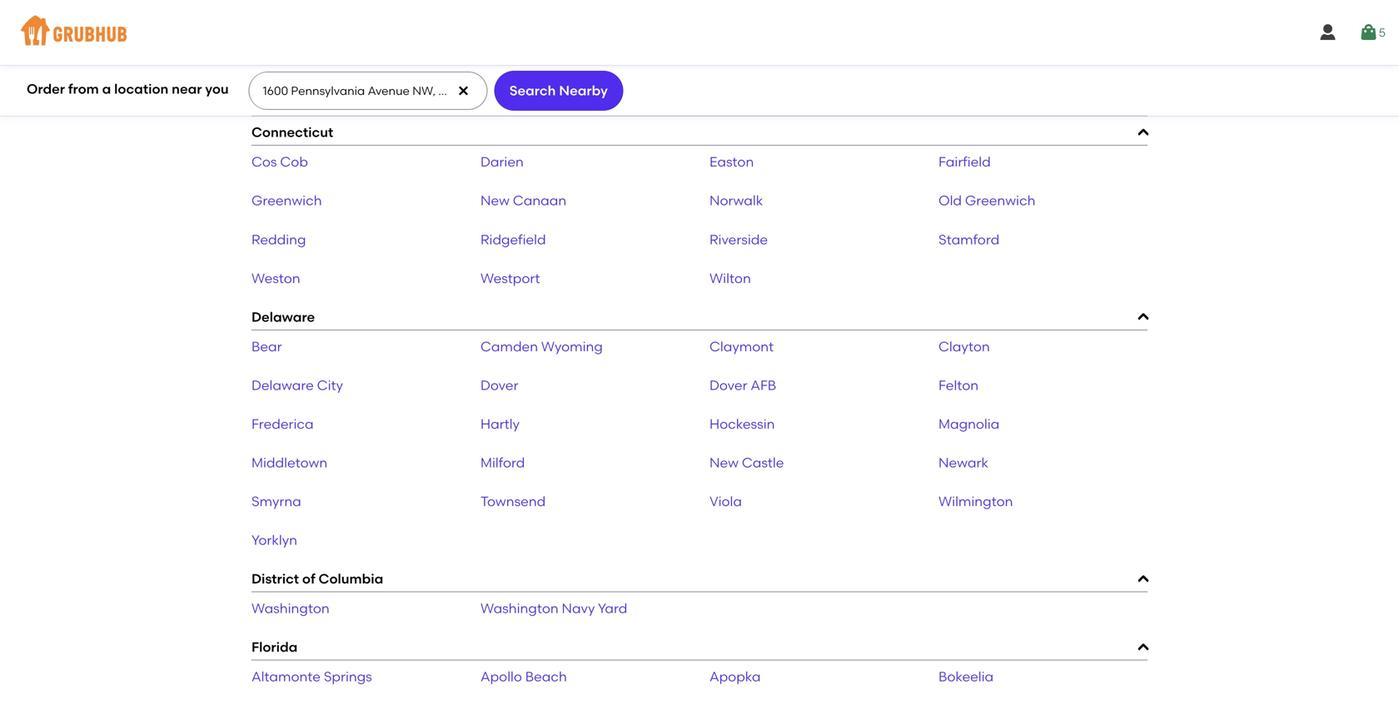 Task type: describe. For each thing, give the bounding box(es) containing it.
dover afb link
[[710, 377, 776, 394]]

weston link
[[252, 270, 300, 286]]

dover afb
[[710, 377, 776, 394]]

columbia
[[319, 571, 383, 587]]

milford link
[[481, 455, 525, 471]]

order from a location near you
[[27, 81, 229, 97]]

cos cob
[[252, 154, 308, 170]]

california
[[252, 65, 317, 81]]

dover for dover link
[[481, 377, 519, 394]]

weston
[[252, 270, 300, 286]]

wilton
[[710, 270, 751, 286]]

district of columbia
[[252, 571, 383, 587]]

washington navy yard
[[481, 601, 628, 617]]

near
[[172, 81, 202, 97]]

springs
[[324, 669, 372, 685]]

altamonte springs link
[[252, 669, 372, 685]]

smyrna link
[[252, 494, 301, 510]]

redding link
[[252, 231, 306, 248]]

afb
[[751, 377, 776, 394]]

apollo
[[481, 669, 522, 685]]

clayton link
[[939, 339, 990, 355]]

claymont
[[710, 339, 774, 355]]

delaware city link
[[252, 377, 343, 394]]

colorado
[[252, 95, 314, 111]]

bear link
[[252, 339, 282, 355]]

clayton
[[939, 339, 990, 355]]

order
[[27, 81, 65, 97]]

hockessin link
[[710, 416, 775, 432]]

camden
[[481, 339, 538, 355]]

riverside
[[710, 231, 768, 248]]

new canaan
[[481, 193, 567, 209]]

norwalk
[[710, 193, 763, 209]]

frederica
[[252, 416, 314, 432]]

bokeelia
[[939, 669, 994, 685]]

smyrna
[[252, 494, 301, 510]]

milford
[[481, 455, 525, 471]]

svg image inside 5 button
[[1359, 22, 1379, 42]]

apopka
[[710, 669, 761, 685]]

5
[[1379, 25, 1386, 39]]

from
[[68, 81, 99, 97]]

wyoming
[[541, 339, 603, 355]]

5 button
[[1359, 17, 1386, 47]]

location
[[114, 81, 169, 97]]

cob
[[280, 154, 308, 170]]

1 greenwich from the left
[[252, 193, 322, 209]]

wilton link
[[710, 270, 751, 286]]

bear
[[252, 339, 282, 355]]

riverside link
[[710, 231, 768, 248]]

magnolia
[[939, 416, 1000, 432]]

new canaan link
[[481, 193, 567, 209]]

claymont link
[[710, 339, 774, 355]]

search nearby button
[[494, 71, 623, 111]]

main navigation navigation
[[0, 0, 1399, 65]]

nearby
[[559, 82, 608, 99]]

darien link
[[481, 154, 524, 170]]

yorklyn link
[[252, 532, 297, 549]]

canaan
[[513, 193, 567, 209]]

Search Address search field
[[249, 72, 486, 109]]

apopka link
[[710, 669, 761, 685]]

westport
[[481, 270, 540, 286]]

magnolia link
[[939, 416, 1000, 432]]

hartly link
[[481, 416, 520, 432]]

bokeelia link
[[939, 669, 994, 685]]

dover for dover afb
[[710, 377, 748, 394]]

altamonte
[[252, 669, 321, 685]]

yard
[[598, 601, 628, 617]]

greenwich link
[[252, 193, 322, 209]]



Task type: locate. For each thing, give the bounding box(es) containing it.
0 vertical spatial tab
[[252, 5, 1148, 28]]

delaware for delaware
[[252, 309, 315, 325]]

altamonte springs
[[252, 669, 372, 685]]

ridgefield link
[[481, 231, 546, 248]]

1 horizontal spatial new
[[710, 455, 739, 471]]

beach
[[525, 669, 567, 685]]

camden wyoming
[[481, 339, 603, 355]]

washington navy yard link
[[481, 601, 628, 617]]

redding
[[252, 231, 306, 248]]

townsend
[[481, 494, 546, 510]]

2 greenwich from the left
[[965, 193, 1036, 209]]

newark link
[[939, 455, 989, 471]]

2 horizontal spatial svg image
[[1359, 22, 1379, 42]]

search nearby
[[510, 82, 608, 99]]

delaware city
[[252, 377, 343, 394]]

new down the darien link
[[481, 193, 510, 209]]

new castle link
[[710, 455, 784, 471]]

felton
[[939, 377, 979, 394]]

1 horizontal spatial washington
[[481, 601, 559, 617]]

city
[[317, 377, 343, 394]]

district
[[252, 571, 299, 587]]

hartly
[[481, 416, 520, 432]]

1 tab from the top
[[252, 5, 1148, 28]]

2 tab from the top
[[252, 34, 1148, 57]]

2 washington from the left
[[481, 601, 559, 617]]

1 vertical spatial delaware
[[252, 377, 314, 394]]

westport link
[[481, 270, 540, 286]]

delaware for delaware city
[[252, 377, 314, 394]]

hockessin
[[710, 416, 775, 432]]

middletown
[[252, 455, 328, 471]]

viola link
[[710, 494, 742, 510]]

delaware
[[252, 309, 315, 325], [252, 377, 314, 394]]

washington down district
[[252, 601, 330, 617]]

svg image
[[1318, 22, 1338, 42], [1359, 22, 1379, 42], [457, 84, 470, 97]]

dover link
[[481, 377, 519, 394]]

yorklyn
[[252, 532, 297, 549]]

a
[[102, 81, 111, 97]]

old greenwich link
[[939, 193, 1036, 209]]

viola
[[710, 494, 742, 510]]

1 horizontal spatial svg image
[[1318, 22, 1338, 42]]

2 delaware from the top
[[252, 377, 314, 394]]

0 horizontal spatial dover
[[481, 377, 519, 394]]

wilmington link
[[939, 494, 1013, 510]]

old greenwich
[[939, 193, 1036, 209]]

navy
[[562, 601, 595, 617]]

newark
[[939, 455, 989, 471]]

felton link
[[939, 377, 979, 394]]

middletown link
[[252, 455, 328, 471]]

0 vertical spatial delaware
[[252, 309, 315, 325]]

dover
[[481, 377, 519, 394], [710, 377, 748, 394]]

washington left navy
[[481, 601, 559, 617]]

old
[[939, 193, 962, 209]]

stamford link
[[939, 231, 1000, 248]]

0 horizontal spatial washington
[[252, 601, 330, 617]]

0 horizontal spatial greenwich
[[252, 193, 322, 209]]

apollo beach
[[481, 669, 567, 685]]

washington link
[[252, 601, 330, 617]]

0 horizontal spatial new
[[481, 193, 510, 209]]

darien
[[481, 154, 524, 170]]

cos cob link
[[252, 154, 308, 170]]

delaware up frederica "link"
[[252, 377, 314, 394]]

1 washington from the left
[[252, 601, 330, 617]]

1 dover from the left
[[481, 377, 519, 394]]

1 delaware from the top
[[252, 309, 315, 325]]

1 horizontal spatial greenwich
[[965, 193, 1036, 209]]

new castle
[[710, 455, 784, 471]]

1 horizontal spatial dover
[[710, 377, 748, 394]]

cos
[[252, 154, 277, 170]]

1 vertical spatial tab
[[252, 34, 1148, 57]]

new
[[481, 193, 510, 209], [710, 455, 739, 471]]

washington for washington navy yard
[[481, 601, 559, 617]]

tab
[[252, 5, 1148, 28], [252, 34, 1148, 57]]

easton
[[710, 154, 754, 170]]

washington for washington link
[[252, 601, 330, 617]]

dover up hartly
[[481, 377, 519, 394]]

camden wyoming link
[[481, 339, 603, 355]]

castle
[[742, 455, 784, 471]]

you
[[205, 81, 229, 97]]

easton link
[[710, 154, 754, 170]]

2 dover from the left
[[710, 377, 748, 394]]

connecticut
[[252, 124, 333, 140]]

wilmington
[[939, 494, 1013, 510]]

greenwich down "cos cob" link
[[252, 193, 322, 209]]

0 vertical spatial new
[[481, 193, 510, 209]]

greenwich up stamford link
[[965, 193, 1036, 209]]

fairfield link
[[939, 154, 991, 170]]

ridgefield
[[481, 231, 546, 248]]

delaware up bear link
[[252, 309, 315, 325]]

new up viola link
[[710, 455, 739, 471]]

townsend link
[[481, 494, 546, 510]]

florida
[[252, 639, 298, 656]]

apollo beach link
[[481, 669, 567, 685]]

dover left afb
[[710, 377, 748, 394]]

0 horizontal spatial svg image
[[457, 84, 470, 97]]

frederica link
[[252, 416, 314, 432]]

norwalk link
[[710, 193, 763, 209]]

new for new castle
[[710, 455, 739, 471]]

fairfield
[[939, 154, 991, 170]]

1 vertical spatial new
[[710, 455, 739, 471]]

new for new canaan
[[481, 193, 510, 209]]



Task type: vqa. For each thing, say whether or not it's contained in the screenshot.
rights
no



